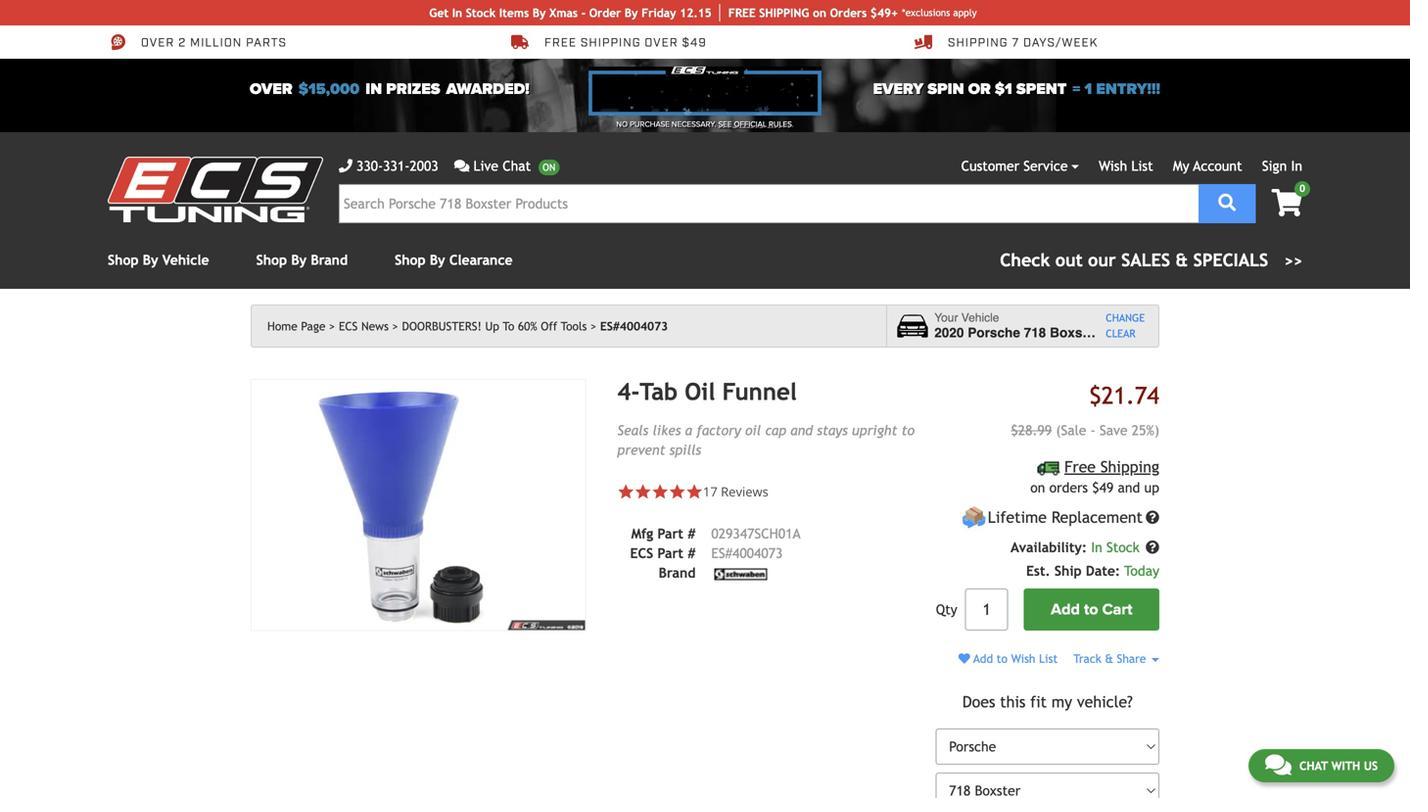 Task type: locate. For each thing, give the bounding box(es) containing it.
2 question circle image from the top
[[1146, 541, 1160, 555]]

0 vertical spatial on
[[813, 6, 827, 20]]

1 horizontal spatial vehicle
[[962, 311, 1000, 325]]

2 horizontal spatial to
[[1084, 601, 1099, 619]]

home page
[[267, 319, 326, 333]]

$49
[[682, 35, 707, 51], [1092, 480, 1114, 496]]

star image up the mfg
[[635, 483, 652, 500]]

1 horizontal spatial list
[[1132, 158, 1154, 174]]

tools
[[561, 319, 587, 333]]

1 horizontal spatial -
[[1091, 422, 1096, 438]]

star image down spills
[[686, 483, 703, 500]]

chat
[[503, 158, 531, 174], [1300, 759, 1328, 773]]

0 horizontal spatial over
[[141, 35, 175, 51]]

1 horizontal spatial stock
[[1107, 540, 1140, 556]]

star image
[[617, 483, 635, 500], [652, 483, 669, 500], [686, 483, 703, 500]]

list left track
[[1039, 652, 1058, 666]]

0 horizontal spatial shipping
[[948, 35, 1009, 51]]

ecs down the mfg
[[630, 546, 654, 561]]

and
[[791, 423, 813, 438], [1118, 480, 1140, 496]]

wish right service at the top right of the page
[[1099, 158, 1128, 174]]

apply
[[953, 7, 977, 18]]

0 horizontal spatial to
[[902, 423, 915, 438]]

0 vertical spatial brand
[[311, 252, 348, 268]]

over for over 2 million parts
[[141, 35, 175, 51]]

every spin or $1 spent = 1 entry!!!
[[873, 80, 1161, 99]]

purchase
[[630, 120, 670, 129]]

1 vertical spatial in
[[1291, 158, 1303, 174]]

0 horizontal spatial and
[[791, 423, 813, 438]]

comments image
[[454, 159, 470, 173]]

brand down mfg part #
[[659, 565, 696, 581]]

mfg part #
[[631, 526, 696, 542]]

qty
[[936, 602, 958, 618]]

to left cart
[[1084, 601, 1099, 619]]

1 horizontal spatial shop
[[256, 252, 287, 268]]

17 reviews
[[703, 483, 769, 500]]

ecs tuning 'spin to win' contest logo image
[[589, 67, 822, 116]]

free shipping on orders $49 and up
[[1031, 458, 1160, 496]]

to for add to cart
[[1084, 601, 1099, 619]]

track & share button
[[1074, 652, 1160, 666]]

brand up page
[[311, 252, 348, 268]]

0 vertical spatial -
[[582, 6, 586, 20]]

1 vertical spatial -
[[1091, 422, 1096, 438]]

*exclusions apply link
[[902, 5, 977, 20]]

1 vertical spatial question circle image
[[1146, 541, 1160, 555]]

$49 inside free shipping on orders $49 and up
[[1092, 480, 1114, 496]]

mfg
[[631, 526, 654, 542]]

by down ecs tuning image
[[143, 252, 158, 268]]

-
[[582, 6, 586, 20], [1091, 422, 1096, 438]]

and right cap
[[791, 423, 813, 438]]

1 vertical spatial $49
[[1092, 480, 1114, 496]]

every
[[873, 80, 924, 99]]

1 vertical spatial over
[[250, 80, 293, 99]]

over
[[645, 35, 678, 51]]

brand for shop by brand
[[311, 252, 348, 268]]

to right heart "image"
[[997, 652, 1008, 666]]

necessary.
[[672, 120, 717, 129]]

1 question circle image from the top
[[1146, 511, 1160, 525]]

in up est. ship date: today
[[1091, 540, 1103, 556]]

& right 'sales'
[[1176, 250, 1188, 270]]

part inside 029347sch01a ecs part #
[[658, 546, 684, 561]]

add to wish list
[[970, 652, 1058, 666]]

up
[[1145, 480, 1160, 496]]

to inside button
[[1084, 601, 1099, 619]]

1 horizontal spatial over
[[250, 80, 293, 99]]

2 horizontal spatial shop
[[395, 252, 426, 268]]

$49 up replacement
[[1092, 480, 1114, 496]]

news
[[361, 319, 389, 333]]

sign
[[1262, 158, 1287, 174]]

over for over $15,000 in prizes
[[250, 80, 293, 99]]

2 vertical spatial to
[[997, 652, 1008, 666]]

shopping cart image
[[1272, 189, 1303, 216]]

0 vertical spatial wish
[[1099, 158, 1128, 174]]

1 horizontal spatial $49
[[1092, 480, 1114, 496]]

funnel
[[723, 378, 797, 406]]

on down 'free shipping' image
[[1031, 480, 1045, 496]]

1 horizontal spatial add
[[1051, 601, 1080, 619]]

029347sch01a
[[712, 526, 801, 542]]

by for shop by clearance
[[430, 252, 445, 268]]

# left the es#
[[688, 546, 696, 561]]

029347sch01a ecs part #
[[630, 526, 801, 561]]

1 horizontal spatial star image
[[669, 483, 686, 500]]

0 horizontal spatial ecs
[[339, 319, 358, 333]]

1 horizontal spatial and
[[1118, 480, 1140, 496]]

1 vertical spatial list
[[1039, 652, 1058, 666]]

stock left items
[[466, 6, 496, 20]]

shipping up up
[[1101, 458, 1160, 476]]

and inside the seals likes a factory oil cap and stays upright to prevent spills
[[791, 423, 813, 438]]

and left up
[[1118, 480, 1140, 496]]

shop for shop by vehicle
[[108, 252, 139, 268]]

to
[[902, 423, 915, 438], [1084, 601, 1099, 619], [997, 652, 1008, 666]]

1 vertical spatial on
[[1031, 480, 1045, 496]]

0 vertical spatial in
[[452, 6, 462, 20]]

1 # from the top
[[688, 526, 696, 542]]

shipping
[[581, 35, 641, 51]]

wish
[[1099, 158, 1128, 174], [1011, 652, 1036, 666]]

17
[[703, 483, 718, 500]]

on right ping
[[813, 6, 827, 20]]

0 vertical spatial over
[[141, 35, 175, 51]]

part down mfg part #
[[658, 546, 684, 561]]

question circle image up today
[[1146, 541, 1160, 555]]

#
[[688, 526, 696, 542], [688, 546, 696, 561]]

0 horizontal spatial shop
[[108, 252, 139, 268]]

in for sign
[[1291, 158, 1303, 174]]

0 horizontal spatial wish
[[1011, 652, 1036, 666]]

2 # from the top
[[688, 546, 696, 561]]

1 vertical spatial to
[[1084, 601, 1099, 619]]

list left the my
[[1132, 158, 1154, 174]]

$49 down 12.15 on the top of the page
[[682, 35, 707, 51]]

add to cart
[[1051, 601, 1133, 619]]

0 vertical spatial ecs
[[339, 319, 358, 333]]

1 vertical spatial shipping
[[1101, 458, 1160, 476]]

my account
[[1173, 158, 1243, 174]]

0 horizontal spatial star image
[[617, 483, 635, 500]]

orders
[[830, 6, 867, 20]]

1 horizontal spatial ecs
[[630, 546, 654, 561]]

0 vertical spatial $49
[[682, 35, 707, 51]]

sign in link
[[1262, 158, 1303, 174]]

& right track
[[1105, 652, 1114, 666]]

star image
[[635, 483, 652, 500], [669, 483, 686, 500]]

1 vertical spatial wish
[[1011, 652, 1036, 666]]

star image down "prevent"
[[617, 483, 635, 500]]

2 star image from the left
[[669, 483, 686, 500]]

wish up this
[[1011, 652, 1036, 666]]

0 vertical spatial to
[[902, 423, 915, 438]]

free for shipping
[[1065, 458, 1096, 476]]

0 horizontal spatial free
[[545, 35, 577, 51]]

in right sign
[[1291, 158, 1303, 174]]

question circle image for lifetime replacement
[[1146, 511, 1160, 525]]

shipping down apply on the top of the page
[[948, 35, 1009, 51]]

by right order
[[625, 6, 638, 20]]

star image up mfg part #
[[652, 483, 669, 500]]

a
[[685, 423, 693, 438]]

# inside 029347sch01a ecs part #
[[688, 546, 696, 561]]

$15,000
[[298, 80, 360, 99]]

chat right the live
[[503, 158, 531, 174]]

over
[[141, 35, 175, 51], [250, 80, 293, 99]]

0 vertical spatial part
[[658, 526, 684, 542]]

331-
[[383, 158, 410, 174]]

0 vertical spatial #
[[688, 526, 696, 542]]

1 horizontal spatial chat
[[1300, 759, 1328, 773]]

1 vertical spatial brand
[[659, 565, 696, 581]]

1 horizontal spatial free
[[1065, 458, 1096, 476]]

add down ship
[[1051, 601, 1080, 619]]

2 horizontal spatial star image
[[686, 483, 703, 500]]

add right heart "image"
[[974, 652, 993, 666]]

brand inside es# 4004073 brand
[[659, 565, 696, 581]]

phone image
[[339, 159, 353, 173]]

in right get
[[452, 6, 462, 20]]

0 horizontal spatial stock
[[466, 6, 496, 20]]

1 vertical spatial vehicle
[[962, 311, 1000, 325]]

live
[[474, 158, 499, 174]]

1 horizontal spatial &
[[1176, 250, 1188, 270]]

1 vertical spatial stock
[[1107, 540, 1140, 556]]

0 vertical spatial and
[[791, 423, 813, 438]]

0 vertical spatial shipping
[[948, 35, 1009, 51]]

ecs
[[339, 319, 358, 333], [630, 546, 654, 561]]

vehicle
[[162, 252, 209, 268], [962, 311, 1000, 325]]

add inside button
[[1051, 601, 1080, 619]]

3 shop from the left
[[395, 252, 426, 268]]

free inside free shipping on orders $49 and up
[[1065, 458, 1096, 476]]

None text field
[[965, 589, 1009, 631]]

2 part from the top
[[658, 546, 684, 561]]

save
[[1100, 422, 1128, 438]]

change
[[1106, 312, 1145, 324]]

1 vertical spatial #
[[688, 546, 696, 561]]

1 vertical spatial and
[[1118, 480, 1140, 496]]

on inside free shipping on orders $49 and up
[[1031, 480, 1045, 496]]

free down xmas
[[545, 35, 577, 51]]

get in stock items by xmas - order by friday 12.15
[[429, 6, 712, 20]]

1 vertical spatial add
[[974, 652, 993, 666]]

1 vertical spatial chat
[[1300, 759, 1328, 773]]

0 horizontal spatial in
[[452, 6, 462, 20]]

Search text field
[[339, 184, 1199, 223]]

0 horizontal spatial chat
[[503, 158, 531, 174]]

0 horizontal spatial &
[[1105, 652, 1114, 666]]

shop by vehicle link
[[108, 252, 209, 268]]

&
[[1176, 250, 1188, 270], [1105, 652, 1114, 666]]

chat with us link
[[1249, 749, 1395, 783]]

es#4004073 - 029347sch01a - 4-tab oil funnel - seals likes a factory oil cap and stays upright to prevent spills - schwaben - audi volkswagen image
[[251, 379, 586, 631]]

entry!!!
[[1096, 80, 1161, 99]]

(sale
[[1056, 422, 1087, 438]]

1 horizontal spatial shipping
[[1101, 458, 1160, 476]]

to right upright in the right bottom of the page
[[902, 423, 915, 438]]

1 vertical spatial &
[[1105, 652, 1114, 666]]

in
[[366, 80, 382, 99]]

ecs left the news
[[339, 319, 358, 333]]

stays
[[817, 423, 848, 438]]

0 horizontal spatial vehicle
[[162, 252, 209, 268]]

330-
[[357, 158, 383, 174]]

replacement
[[1052, 509, 1143, 527]]

2 star image from the left
[[652, 483, 669, 500]]

0 vertical spatial free
[[545, 35, 577, 51]]

- left save
[[1091, 422, 1096, 438]]

2 horizontal spatial in
[[1291, 158, 1303, 174]]

0 vertical spatial list
[[1132, 158, 1154, 174]]

1 horizontal spatial to
[[997, 652, 1008, 666]]

1 horizontal spatial brand
[[659, 565, 696, 581]]

clear
[[1106, 328, 1136, 340]]

us
[[1364, 759, 1378, 773]]

0 horizontal spatial brand
[[311, 252, 348, 268]]

free up the orders
[[1065, 458, 1096, 476]]

1 vertical spatial part
[[658, 546, 684, 561]]

1 horizontal spatial in
[[1091, 540, 1103, 556]]

page
[[301, 319, 326, 333]]

est. ship date: today
[[1027, 563, 1160, 579]]

shipping
[[948, 35, 1009, 51], [1101, 458, 1160, 476]]

1 horizontal spatial on
[[1031, 480, 1045, 496]]

0 vertical spatial question circle image
[[1146, 511, 1160, 525]]

chat left with
[[1300, 759, 1328, 773]]

1 vertical spatial free
[[1065, 458, 1096, 476]]

stock up today
[[1107, 540, 1140, 556]]

question circle image down up
[[1146, 511, 1160, 525]]

vehicle right your
[[962, 311, 1000, 325]]

add
[[1051, 601, 1080, 619], [974, 652, 993, 666]]

0 horizontal spatial star image
[[635, 483, 652, 500]]

1 vertical spatial ecs
[[630, 546, 654, 561]]

- right xmas
[[582, 6, 586, 20]]

shop for shop by brand
[[256, 252, 287, 268]]

star image left 17
[[669, 483, 686, 500]]

0 link
[[1256, 181, 1311, 218]]

schwaben image
[[712, 568, 770, 580]]

live chat link
[[454, 156, 560, 176]]

add for add to cart
[[1051, 601, 1080, 619]]

0 horizontal spatial -
[[582, 6, 586, 20]]

0 vertical spatial &
[[1176, 250, 1188, 270]]

0 horizontal spatial add
[[974, 652, 993, 666]]

vehicle down ecs tuning image
[[162, 252, 209, 268]]

spills
[[670, 442, 701, 458]]

seals
[[617, 423, 649, 438]]

oil
[[745, 423, 761, 438]]

by left clearance
[[430, 252, 445, 268]]

add for add to wish list
[[974, 652, 993, 666]]

0 vertical spatial stock
[[466, 6, 496, 20]]

change clear
[[1106, 312, 1145, 340]]

service
[[1024, 158, 1068, 174]]

1 star image from the left
[[617, 483, 635, 500]]

parts
[[246, 35, 287, 51]]

availability: in stock
[[1011, 540, 1144, 556]]

# up es# 4004073 brand
[[688, 526, 696, 542]]

ecs news link
[[339, 319, 399, 333]]

1 horizontal spatial star image
[[652, 483, 669, 500]]

0 horizontal spatial on
[[813, 6, 827, 20]]

$28.99
[[1011, 422, 1052, 438]]

by up "home page" link on the left top of the page
[[291, 252, 307, 268]]

today
[[1125, 563, 1160, 579]]

my account link
[[1173, 158, 1243, 174]]

2 shop from the left
[[256, 252, 287, 268]]

ping
[[784, 6, 810, 20]]

over left 2
[[141, 35, 175, 51]]

over $15,000 in prizes
[[250, 80, 440, 99]]

question circle image
[[1146, 511, 1160, 525], [1146, 541, 1160, 555]]

0 vertical spatial add
[[1051, 601, 1080, 619]]

part right the mfg
[[658, 526, 684, 542]]

1 shop from the left
[[108, 252, 139, 268]]

over down parts
[[250, 80, 293, 99]]

0 vertical spatial chat
[[503, 158, 531, 174]]

2 vertical spatial in
[[1091, 540, 1103, 556]]



Task type: vqa. For each thing, say whether or not it's contained in the screenshot.
the middle the shop
yes



Task type: describe. For each thing, give the bounding box(es) containing it.
oil
[[685, 378, 715, 406]]

order
[[589, 6, 621, 20]]

orders
[[1050, 480, 1088, 496]]

my
[[1173, 158, 1190, 174]]

es# 4004073 brand
[[659, 546, 783, 581]]

xmas
[[550, 6, 578, 20]]

& for track
[[1105, 652, 1114, 666]]

chat with us
[[1300, 759, 1378, 773]]

rules
[[769, 120, 792, 129]]

in for availability:
[[1091, 540, 1103, 556]]

comments image
[[1265, 753, 1292, 777]]

0 horizontal spatial list
[[1039, 652, 1058, 666]]

customer service button
[[962, 156, 1079, 176]]

0 horizontal spatial $49
[[682, 35, 707, 51]]

& for sales
[[1176, 250, 1188, 270]]

date:
[[1086, 563, 1121, 579]]

this product is lifetime replacement eligible image
[[962, 506, 987, 530]]

es#4004073
[[600, 319, 668, 333]]

stock for availability:
[[1107, 540, 1140, 556]]

home page link
[[267, 319, 335, 333]]

lifetime
[[988, 509, 1047, 527]]

4004073
[[733, 546, 783, 561]]

to inside the seals likes a factory oil cap and stays upright to prevent spills
[[902, 423, 915, 438]]

4-tab oil funnel
[[617, 378, 797, 406]]

factory
[[697, 423, 741, 438]]

free shipping over $49 link
[[511, 33, 707, 51]]

$1
[[995, 80, 1013, 99]]

1 horizontal spatial wish
[[1099, 158, 1128, 174]]

ecs inside 029347sch01a ecs part #
[[630, 546, 654, 561]]

lifetime replacement
[[988, 509, 1143, 527]]

likes
[[653, 423, 681, 438]]

ship
[[1055, 563, 1082, 579]]

your
[[935, 311, 958, 325]]

shop by vehicle
[[108, 252, 209, 268]]

clearance
[[449, 252, 513, 268]]

customer service
[[962, 158, 1068, 174]]

over 2 million parts link
[[108, 33, 287, 51]]

customer
[[962, 158, 1020, 174]]

over 2 million parts
[[141, 35, 287, 51]]

no purchase necessary. see official rules .
[[616, 120, 794, 129]]

free shipping image
[[1038, 462, 1061, 476]]

shipping 7 days/week
[[948, 35, 1098, 51]]

4-
[[617, 378, 640, 406]]

cart
[[1103, 601, 1133, 619]]

330-331-2003
[[357, 158, 439, 174]]

7
[[1012, 35, 1020, 51]]

1 part from the top
[[658, 526, 684, 542]]

days/week
[[1024, 35, 1098, 51]]

stock for get
[[466, 6, 496, 20]]

shop by clearance
[[395, 252, 513, 268]]

60%
[[518, 319, 537, 333]]

see official rules link
[[719, 119, 792, 130]]

shop for shop by clearance
[[395, 252, 426, 268]]

shop by clearance link
[[395, 252, 513, 268]]

my
[[1052, 693, 1073, 711]]

0
[[1300, 183, 1306, 194]]

sales & specials link
[[1000, 247, 1303, 273]]

free
[[728, 6, 756, 20]]

free for shipping
[[545, 35, 577, 51]]

est.
[[1027, 563, 1051, 579]]

does
[[963, 693, 996, 711]]

*exclusions
[[902, 7, 950, 18]]

free ship ping on orders $49+ *exclusions apply
[[728, 6, 977, 20]]

add to cart button
[[1024, 589, 1160, 631]]

friday
[[642, 6, 676, 20]]

free shipping over $49
[[545, 35, 707, 51]]

by left xmas
[[533, 6, 546, 20]]

heart image
[[959, 653, 970, 665]]

2
[[178, 35, 186, 51]]

0 vertical spatial vehicle
[[162, 252, 209, 268]]

shop by brand
[[256, 252, 348, 268]]

account
[[1194, 158, 1243, 174]]

by for shop by brand
[[291, 252, 307, 268]]

25%)
[[1132, 422, 1160, 438]]

question circle image for in stock
[[1146, 541, 1160, 555]]

with
[[1332, 759, 1361, 773]]

$28.99 (sale - save 25%)
[[1011, 422, 1160, 438]]

search image
[[1219, 194, 1236, 212]]

ecs news
[[339, 319, 389, 333]]

doorbusters! up to 60% off tools link
[[402, 319, 597, 333]]

add to wish list link
[[959, 652, 1058, 666]]

=
[[1073, 80, 1081, 99]]

home
[[267, 319, 298, 333]]

$49+
[[871, 6, 898, 20]]

reviews
[[721, 483, 769, 500]]

brand for es# 4004073 brand
[[659, 565, 696, 581]]

17 reviews link
[[703, 483, 769, 500]]

3 star image from the left
[[686, 483, 703, 500]]

in for get
[[452, 6, 462, 20]]

and inside free shipping on orders $49 and up
[[1118, 480, 1140, 496]]

shipping inside free shipping on orders $49 and up
[[1101, 458, 1160, 476]]

live chat
[[474, 158, 531, 174]]

does this fit my vehicle?
[[963, 693, 1133, 711]]

by for shop by vehicle
[[143, 252, 158, 268]]

upright
[[852, 423, 898, 438]]

es#
[[712, 546, 733, 561]]

1 star image from the left
[[635, 483, 652, 500]]

to for add to wish list
[[997, 652, 1008, 666]]

official
[[734, 120, 767, 129]]

wish list link
[[1099, 158, 1154, 174]]

sales
[[1122, 250, 1171, 270]]

.
[[792, 120, 794, 129]]

ecs tuning image
[[108, 157, 323, 222]]



